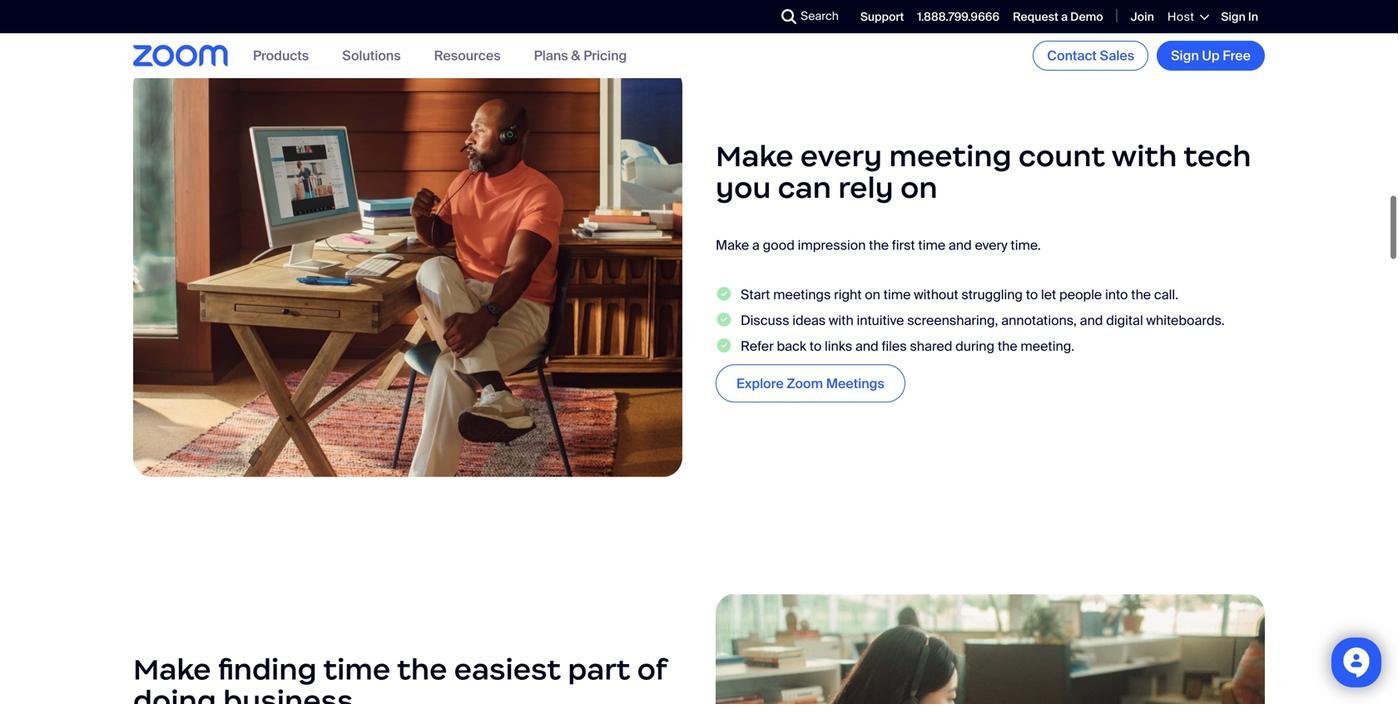 Task type: describe. For each thing, give the bounding box(es) containing it.
explore zoom meetings
[[737, 375, 885, 393]]

host
[[1168, 9, 1195, 25]]

contact
[[1047, 47, 1097, 65]]

sign up free
[[1171, 47, 1251, 65]]

plans
[[534, 47, 568, 64]]

pricing
[[584, 47, 627, 64]]

without
[[914, 286, 959, 303]]

contact sales link
[[1033, 41, 1149, 71]]

products button
[[253, 47, 309, 64]]

part
[[568, 652, 630, 688]]

host button
[[1168, 9, 1208, 25]]

explore zoom meetings link
[[716, 365, 905, 403]]

business
[[223, 684, 353, 705]]

you
[[716, 170, 771, 206]]

free
[[1223, 47, 1251, 65]]

annotations,
[[1001, 312, 1077, 329]]

first
[[892, 237, 915, 254]]

refer
[[741, 338, 774, 355]]

1.888.799.9666 link
[[918, 9, 1000, 25]]

2 horizontal spatial and
[[1080, 312, 1103, 329]]

resources button
[[434, 47, 501, 64]]

of
[[637, 652, 667, 688]]

sales
[[1100, 47, 1135, 65]]

sign for sign in
[[1221, 9, 1246, 25]]

make for make a good impression the first time and every time.
[[716, 237, 749, 254]]

products
[[253, 47, 309, 64]]

doing
[[133, 684, 216, 705]]

2 horizontal spatial time
[[918, 237, 946, 254]]

contact sales
[[1047, 47, 1135, 65]]

meeting.
[[1021, 338, 1075, 355]]

a for request
[[1061, 9, 1068, 25]]

make a good impression the first time and every time.
[[716, 237, 1041, 254]]

sign for sign up free
[[1171, 47, 1199, 65]]

into
[[1105, 286, 1128, 303]]

struggling
[[962, 286, 1023, 303]]

request a demo
[[1013, 9, 1103, 25]]

sign in
[[1221, 9, 1258, 25]]

make finding time the easiest part of doing business
[[133, 652, 667, 705]]

sign in link
[[1221, 9, 1258, 25]]

make every meeting count with tech you can rely on
[[716, 138, 1251, 206]]

discuss ideas with intuitive screensharing, annotations, and digital whiteboards.
[[741, 312, 1225, 329]]

meeting
[[889, 138, 1012, 174]]

time inside make finding time the easiest part of doing business
[[323, 652, 391, 688]]

1 horizontal spatial time
[[884, 286, 911, 303]]

links
[[825, 338, 852, 355]]

with inside make every meeting count with tech you can rely on
[[1112, 138, 1177, 174]]

make for make finding time the easiest part of doing business
[[133, 652, 211, 688]]

zoom
[[787, 375, 823, 393]]

0 vertical spatial and
[[949, 237, 972, 254]]

a for make
[[752, 237, 760, 254]]

can
[[778, 170, 832, 206]]

0 horizontal spatial with
[[829, 312, 854, 329]]

good
[[763, 237, 795, 254]]



Task type: locate. For each thing, give the bounding box(es) containing it.
to left let
[[1026, 286, 1038, 303]]

and down people
[[1080, 312, 1103, 329]]

sign left up
[[1171, 47, 1199, 65]]

1.888.799.9666
[[918, 9, 1000, 25]]

in
[[1248, 9, 1258, 25]]

0 horizontal spatial sign
[[1171, 47, 1199, 65]]

1 horizontal spatial on
[[901, 170, 938, 206]]

0 vertical spatial every
[[801, 138, 882, 174]]

intuitive
[[857, 312, 904, 329]]

tech
[[1184, 138, 1251, 174]]

on right rely
[[901, 170, 938, 206]]

to left links
[[810, 338, 822, 355]]

with left tech
[[1112, 138, 1177, 174]]

explore
[[737, 375, 784, 393]]

time.
[[1011, 237, 1041, 254]]

0 horizontal spatial to
[[810, 338, 822, 355]]

1 horizontal spatial with
[[1112, 138, 1177, 174]]

1 vertical spatial make
[[716, 237, 749, 254]]

join
[[1131, 9, 1154, 25]]

sign
[[1221, 9, 1246, 25], [1171, 47, 1199, 65]]

meetings
[[826, 375, 885, 393]]

0 vertical spatial sign
[[1221, 9, 1246, 25]]

1 horizontal spatial a
[[1061, 9, 1068, 25]]

digital
[[1106, 312, 1143, 329]]

request
[[1013, 9, 1059, 25]]

make inside make finding time the easiest part of doing business
[[133, 652, 211, 688]]

demo
[[1071, 9, 1103, 25]]

every inside make every meeting count with tech you can rely on
[[801, 138, 882, 174]]

1 horizontal spatial every
[[975, 237, 1008, 254]]

and
[[949, 237, 972, 254], [1080, 312, 1103, 329], [856, 338, 879, 355]]

zoom logo image
[[133, 45, 228, 66]]

0 vertical spatial to
[[1026, 286, 1038, 303]]

make inside make every meeting count with tech you can rely on
[[716, 138, 794, 174]]

on right right
[[865, 286, 881, 303]]

to
[[1026, 286, 1038, 303], [810, 338, 822, 355]]

search image
[[782, 9, 797, 24]]

shared
[[910, 338, 953, 355]]

solutions button
[[342, 47, 401, 64]]

let
[[1041, 286, 1056, 303]]

1 vertical spatial sign
[[1171, 47, 1199, 65]]

on
[[901, 170, 938, 206], [865, 286, 881, 303]]

2 vertical spatial and
[[856, 338, 879, 355]]

1 vertical spatial and
[[1080, 312, 1103, 329]]

sign left in
[[1221, 9, 1246, 25]]

make for make every meeting count with tech you can rely on
[[716, 138, 794, 174]]

0 vertical spatial make
[[716, 138, 794, 174]]

0 horizontal spatial time
[[323, 652, 391, 688]]

easiest
[[454, 652, 561, 688]]

every
[[801, 138, 882, 174], [975, 237, 1008, 254]]

solutions
[[342, 47, 401, 64]]

2 vertical spatial make
[[133, 652, 211, 688]]

people
[[1060, 286, 1102, 303]]

the inside make finding time the easiest part of doing business
[[397, 652, 447, 688]]

on inside make every meeting count with tech you can rely on
[[901, 170, 938, 206]]

support
[[861, 9, 904, 25]]

&
[[571, 47, 581, 64]]

plans & pricing link
[[534, 47, 627, 64]]

0 horizontal spatial on
[[865, 286, 881, 303]]

1 horizontal spatial sign
[[1221, 9, 1246, 25]]

meetings
[[773, 286, 831, 303]]

1 vertical spatial time
[[884, 286, 911, 303]]

resources
[[434, 47, 501, 64]]

sign up free link
[[1157, 41, 1265, 71]]

up
[[1202, 47, 1220, 65]]

refer back to links and files shared during the meeting.
[[741, 338, 1075, 355]]

call.
[[1154, 286, 1179, 303]]

with up links
[[829, 312, 854, 329]]

search image
[[782, 9, 797, 24]]

0 vertical spatial time
[[918, 237, 946, 254]]

count
[[1019, 138, 1105, 174]]

discuss
[[741, 312, 789, 329]]

join link
[[1131, 9, 1154, 25]]

support link
[[861, 9, 904, 25]]

start
[[741, 286, 770, 303]]

and left 'files'
[[856, 338, 879, 355]]

make every meeting count image
[[133, 66, 683, 478]]

search
[[801, 8, 839, 24]]

impression
[[798, 237, 866, 254]]

whiteboards.
[[1147, 312, 1225, 329]]

1 vertical spatial with
[[829, 312, 854, 329]]

during
[[956, 338, 995, 355]]

finding
[[218, 652, 317, 688]]

files
[[882, 338, 907, 355]]

back
[[777, 338, 807, 355]]

0 horizontal spatial every
[[801, 138, 882, 174]]

1 horizontal spatial and
[[949, 237, 972, 254]]

a left good
[[752, 237, 760, 254]]

rely
[[838, 170, 894, 206]]

1 vertical spatial every
[[975, 237, 1008, 254]]

ideas
[[793, 312, 826, 329]]

with
[[1112, 138, 1177, 174], [829, 312, 854, 329]]

screensharing,
[[907, 312, 998, 329]]

request a demo link
[[1013, 9, 1103, 25]]

2 vertical spatial time
[[323, 652, 391, 688]]

a
[[1061, 9, 1068, 25], [752, 237, 760, 254]]

0 vertical spatial on
[[901, 170, 938, 206]]

the
[[869, 237, 889, 254], [1131, 286, 1151, 303], [998, 338, 1018, 355], [397, 652, 447, 688]]

start meetings right on time without struggling to let people into the call.
[[741, 286, 1179, 303]]

make
[[716, 138, 794, 174], [716, 237, 749, 254], [133, 652, 211, 688]]

plans & pricing
[[534, 47, 627, 64]]

1 vertical spatial a
[[752, 237, 760, 254]]

right
[[834, 286, 862, 303]]

a left demo on the top of page
[[1061, 9, 1068, 25]]

0 vertical spatial a
[[1061, 9, 1068, 25]]

time
[[918, 237, 946, 254], [884, 286, 911, 303], [323, 652, 391, 688]]

0 vertical spatial with
[[1112, 138, 1177, 174]]

1 vertical spatial to
[[810, 338, 822, 355]]

0 horizontal spatial a
[[752, 237, 760, 254]]

1 vertical spatial on
[[865, 286, 881, 303]]

and up the start meetings right on time without struggling to let people into the call.
[[949, 237, 972, 254]]

1 horizontal spatial to
[[1026, 286, 1038, 303]]

0 horizontal spatial and
[[856, 338, 879, 355]]



Task type: vqa. For each thing, say whether or not it's contained in the screenshot.
the right a
yes



